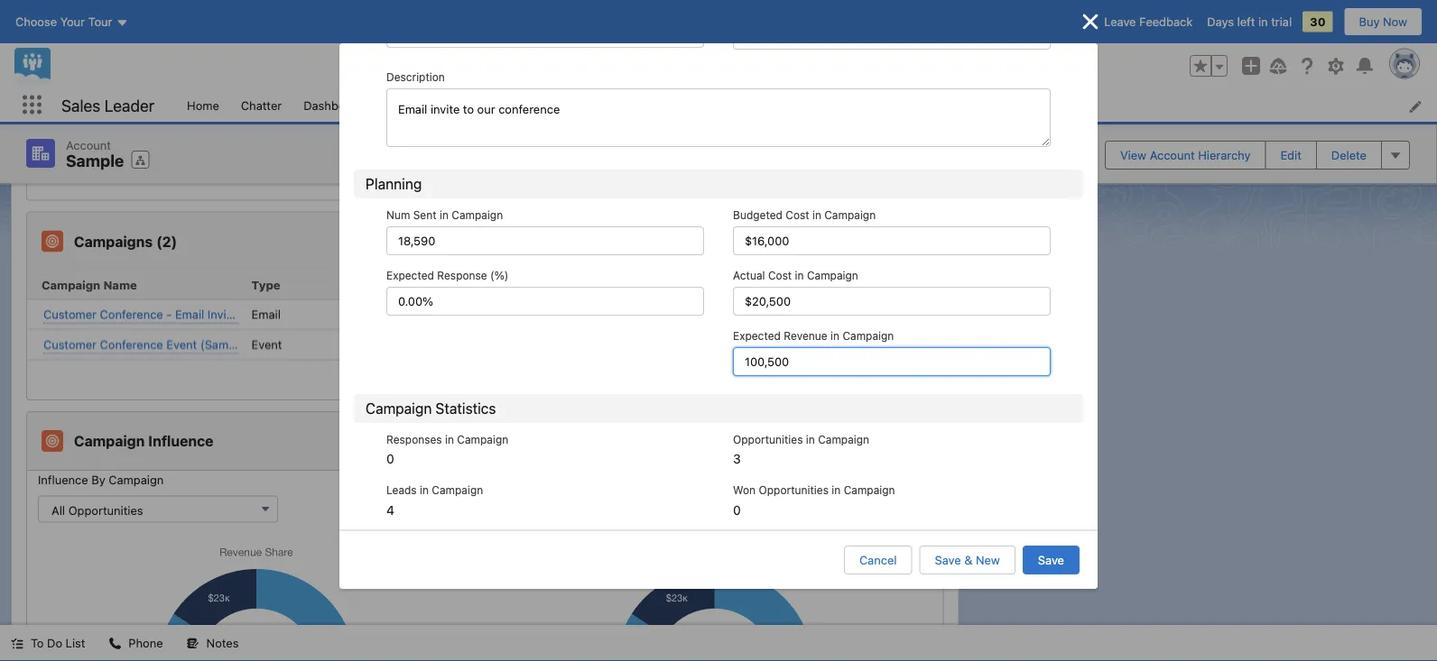 Task type: describe. For each thing, give the bounding box(es) containing it.
customer conference - email invite (sample) link
[[43, 305, 290, 324]]

reports
[[414, 98, 457, 112]]

0 vertical spatial budgeted
[[733, 209, 783, 221]]

dashboards
[[304, 98, 369, 112]]

planning
[[366, 176, 422, 193]]

actual cost in campaign
[[733, 269, 858, 282]]

campaign influence
[[74, 433, 214, 450]]

save button
[[1023, 546, 1080, 575]]

start date element
[[462, 271, 679, 300]]

conference for event
[[100, 338, 163, 351]]

to
[[31, 637, 44, 651]]

sales leader
[[61, 95, 154, 115]]

$15,500
[[686, 308, 730, 321]]

sales
[[61, 95, 100, 115]]

in inside responses in campaign 0
[[445, 433, 454, 446]]

0 inside responses in campaign 0
[[386, 452, 394, 467]]

name
[[103, 278, 137, 292]]

leave feedback link
[[1104, 15, 1193, 28]]

opportunities for all opportunities
[[68, 504, 143, 517]]

campaign inside won opportunities in campaign 0
[[844, 484, 895, 497]]

cases (1)
[[74, 18, 139, 35]]

campaign name element
[[27, 271, 244, 300]]

days
[[1207, 15, 1234, 28]]

expected revenue in campaign
[[733, 330, 894, 342]]

Actual Cost in Campaign text field
[[733, 287, 1051, 316]]

customer conference - email invite (sample)
[[43, 307, 290, 321]]

to do list
[[31, 637, 85, 651]]

sample
[[66, 151, 124, 171]]

forecasts
[[502, 98, 556, 112]]

notes button
[[176, 626, 250, 662]]

opportunities inside opportunities in campaign 3
[[733, 433, 803, 446]]

leave feedback
[[1104, 15, 1193, 28]]

phone
[[129, 637, 163, 651]]

cost for num sent in campaign
[[786, 209, 809, 221]]

on hold date opened: 9/29/2023, 8:02 am subject:
[[42, 94, 229, 143]]

type
[[252, 278, 280, 292]]

opportunities in campaign 3
[[733, 433, 870, 467]]

buy now button
[[1344, 7, 1423, 36]]

response
[[437, 269, 487, 282]]

sent
[[413, 209, 437, 221]]

Description text field
[[386, 89, 1051, 147]]

2 email from the left
[[252, 308, 281, 321]]

type element
[[244, 271, 462, 300]]

Num Sent in Campaign text field
[[386, 227, 704, 256]]

days left in trial
[[1207, 15, 1292, 28]]

Expected Response (%) text field
[[386, 287, 704, 316]]

text default image
[[109, 638, 121, 651]]

chatter link
[[230, 88, 293, 122]]

9/29/2023,
[[119, 112, 180, 125]]

search...
[[545, 59, 594, 73]]

expected response (%)
[[386, 269, 509, 282]]

am
[[211, 112, 229, 125]]

cost for expected response (%)
[[768, 269, 792, 282]]

campaign influence link
[[74, 432, 221, 450]]

cancel
[[859, 554, 897, 567]]

view account hierarchy button
[[1105, 141, 1266, 170]]

reports list item
[[403, 88, 491, 122]]

in inside leads in campaign 4
[[420, 484, 429, 497]]

1 vertical spatial influence
[[38, 473, 88, 486]]

notes
[[206, 637, 239, 651]]

forecasts link
[[491, 88, 566, 122]]

all
[[51, 504, 65, 517]]

1 vertical spatial budgeted cost in campaign
[[686, 278, 848, 292]]

influence by campaign
[[38, 473, 164, 486]]

campaigns
[[74, 233, 153, 250]]

responses in campaign 0
[[386, 433, 509, 467]]

00001006 link
[[43, 73, 100, 90]]

hold
[[138, 94, 164, 107]]

edit button
[[1265, 141, 1317, 170]]

text default image for to do list
[[11, 638, 23, 651]]

8:02
[[183, 112, 208, 125]]

new
[[976, 554, 1000, 567]]

Budgeted Cost in Campaign text field
[[733, 227, 1051, 256]]

30
[[1310, 15, 1326, 28]]

(sample) inside customer conference event (sample) event
[[200, 338, 250, 351]]

in inside budgeted cost in campaign element
[[776, 278, 786, 292]]

leave
[[1104, 15, 1136, 28]]

0 horizontal spatial event
[[166, 338, 197, 351]]

4
[[386, 503, 394, 518]]

phone button
[[98, 626, 174, 662]]

num sent in campaign
[[386, 209, 503, 221]]

save for save
[[1038, 554, 1064, 567]]

to do list button
[[0, 626, 96, 662]]

dashboards list item
[[293, 88, 403, 122]]

start date
[[469, 278, 528, 292]]

left
[[1237, 15, 1255, 28]]

opened:
[[70, 112, 117, 125]]

actual
[[733, 269, 765, 282]]

save & new
[[935, 554, 1000, 567]]

cancel button
[[844, 546, 912, 575]]

revenue
[[784, 330, 828, 342]]



Task type: locate. For each thing, give the bounding box(es) containing it.
conference
[[100, 307, 163, 321], [100, 338, 163, 351]]

expected
[[386, 269, 434, 282], [733, 330, 781, 342]]

view
[[1120, 148, 1147, 162]]

in inside won opportunities in campaign 0
[[832, 484, 841, 497]]

campaigns (2)
[[74, 233, 177, 250]]

expected left the response
[[386, 269, 434, 282]]

chatter
[[241, 98, 282, 112]]

campaign name
[[42, 278, 137, 292]]

leads in campaign 4
[[386, 484, 483, 518]]

1 vertical spatial opportunities
[[759, 484, 829, 497]]

1 horizontal spatial account
[[1150, 148, 1195, 162]]

account right view
[[1150, 148, 1195, 162]]

feedback
[[1139, 15, 1193, 28]]

influence up all opportunities popup button
[[148, 433, 214, 450]]

dashboards link
[[293, 88, 380, 122]]

0 vertical spatial date
[[42, 112, 67, 125]]

0 vertical spatial 0
[[386, 452, 394, 467]]

customer for customer conference event (sample) event
[[43, 338, 97, 351]]

conference for -
[[100, 307, 163, 321]]

0 horizontal spatial 0
[[386, 452, 394, 467]]

1 horizontal spatial 0
[[733, 503, 741, 518]]

0 horizontal spatial expected
[[386, 269, 434, 282]]

-
[[166, 307, 172, 321]]

0 horizontal spatial influence
[[38, 473, 88, 486]]

00001006
[[43, 74, 100, 88]]

list
[[176, 88, 1437, 122]]

text default image
[[11, 638, 23, 651], [187, 638, 199, 651]]

0 vertical spatial conference
[[100, 307, 163, 321]]

group
[[1190, 55, 1228, 77]]

leader
[[105, 95, 154, 115]]

1 horizontal spatial influence
[[148, 433, 214, 450]]

(sample) down the type
[[240, 307, 290, 321]]

date
[[42, 112, 67, 125], [501, 278, 528, 292]]

all opportunities
[[51, 504, 143, 517]]

0 vertical spatial opportunities
[[733, 433, 803, 446]]

opportunities for won opportunities in campaign 0
[[759, 484, 829, 497]]

opportunities down influence by campaign
[[68, 504, 143, 517]]

date down status:
[[42, 112, 67, 125]]

1 text default image from the left
[[11, 638, 23, 651]]

text default image for notes
[[187, 638, 199, 651]]

customer
[[43, 307, 97, 321], [43, 338, 97, 351]]

1 horizontal spatial text default image
[[187, 638, 199, 651]]

budgeted cost in campaign
[[733, 209, 876, 221], [686, 278, 848, 292]]

1 horizontal spatial email
[[252, 308, 281, 321]]

1 customer from the top
[[43, 307, 97, 321]]

now
[[1383, 15, 1408, 28]]

1 vertical spatial conference
[[100, 338, 163, 351]]

email down the type
[[252, 308, 281, 321]]

opportunities
[[733, 433, 803, 446], [759, 484, 829, 497], [68, 504, 143, 517]]

opportunities up 3
[[733, 433, 803, 446]]

won
[[733, 484, 756, 497]]

opportunities down opportunities in campaign 3
[[759, 484, 829, 497]]

2 customer from the top
[[43, 338, 97, 351]]

in inside opportunities in campaign 3
[[806, 433, 815, 446]]

2 vertical spatial opportunities
[[68, 504, 143, 517]]

$45,000
[[686, 338, 733, 352]]

leads
[[386, 484, 417, 497]]

budgeted cost in campaign element
[[679, 271, 896, 300]]

conference inside customer conference event (sample) event
[[100, 338, 163, 351]]

date inside on hold date opened: 9/29/2023, 8:02 am subject:
[[42, 112, 67, 125]]

campaign inside responses in campaign 0
[[457, 433, 509, 446]]

invite
[[208, 307, 237, 321]]

trial
[[1271, 15, 1292, 28]]

reports link
[[403, 88, 468, 122]]

customer for customer conference - email invite (sample)
[[43, 307, 97, 321]]

customer inside customer conference event (sample) event
[[43, 338, 97, 351]]

expected right $45,000
[[733, 330, 781, 342]]

1 conference from the top
[[100, 307, 163, 321]]

text default image left notes
[[187, 638, 199, 651]]

(2)
[[156, 233, 177, 250]]

event
[[166, 338, 197, 351], [252, 338, 282, 352]]

0 vertical spatial customer
[[43, 307, 97, 321]]

view account hierarchy
[[1120, 148, 1251, 162]]

0 down won
[[733, 503, 741, 518]]

0 vertical spatial (sample)
[[240, 307, 290, 321]]

influence
[[148, 433, 214, 450], [38, 473, 88, 486]]

budgeted cost in campaign up the revenue
[[686, 278, 848, 292]]

home link
[[176, 88, 230, 122]]

0 horizontal spatial date
[[42, 112, 67, 125]]

email
[[175, 307, 204, 321], [252, 308, 281, 321]]

expected for expected response (%)
[[386, 269, 434, 282]]

1/26/2024
[[469, 308, 524, 321]]

edit
[[1281, 148, 1302, 162]]

0 vertical spatial influence
[[148, 433, 214, 450]]

0 horizontal spatial save
[[935, 554, 961, 567]]

description
[[386, 70, 445, 83]]

1 vertical spatial budgeted
[[686, 278, 743, 292]]

1 vertical spatial 0
[[733, 503, 741, 518]]

1 vertical spatial (sample)
[[200, 338, 250, 351]]

save right new
[[1038, 554, 1064, 567]]

in
[[1259, 15, 1268, 28], [440, 209, 449, 221], [813, 209, 822, 221], [795, 269, 804, 282], [776, 278, 786, 292], [831, 330, 840, 342], [445, 433, 454, 446], [806, 433, 815, 446], [420, 484, 429, 497], [832, 484, 841, 497]]

subject:
[[42, 129, 87, 143]]

hierarchy
[[1198, 148, 1251, 162]]

statistics
[[436, 400, 496, 418]]

(sample)
[[240, 307, 290, 321], [200, 338, 250, 351]]

budgeted
[[733, 209, 783, 221], [686, 278, 743, 292]]

2 conference from the top
[[100, 338, 163, 351]]

conference down customer conference - email invite (sample) link at the top of page
[[100, 338, 163, 351]]

delete
[[1332, 148, 1367, 162]]

influence up all
[[38, 473, 88, 486]]

customer conference event (sample) link
[[43, 336, 250, 354]]

campaign inside leads in campaign 4
[[432, 484, 483, 497]]

0 down responses
[[386, 452, 394, 467]]

0 vertical spatial expected
[[386, 269, 434, 282]]

home
[[187, 98, 219, 112]]

save for save & new
[[935, 554, 961, 567]]

account down 'opened:'
[[66, 138, 111, 152]]

delete button
[[1316, 141, 1382, 170]]

list containing home
[[176, 88, 1437, 122]]

budgeted up $15,500
[[686, 278, 743, 292]]

opportunities inside won opportunities in campaign 0
[[759, 484, 829, 497]]

budgeted cost in campaign up actual cost in campaign
[[733, 209, 876, 221]]

(1)
[[121, 18, 139, 35]]

date right start
[[501, 278, 528, 292]]

customer conference event (sample) event
[[43, 338, 282, 352]]

0 inside won opportunities in campaign 0
[[733, 503, 741, 518]]

1 vertical spatial customer
[[43, 338, 97, 351]]

1 horizontal spatial save
[[1038, 554, 1064, 567]]

2 save from the left
[[1038, 554, 1064, 567]]

0 vertical spatial budgeted cost in campaign
[[733, 209, 876, 221]]

cases
[[74, 18, 117, 35]]

budgeted up actual
[[733, 209, 783, 221]]

campaign inside opportunities in campaign 3
[[818, 433, 870, 446]]

conference down "campaign name" element
[[100, 307, 163, 321]]

do
[[47, 637, 62, 651]]

buy
[[1359, 15, 1380, 28]]

1 vertical spatial expected
[[733, 330, 781, 342]]

account inside button
[[1150, 148, 1195, 162]]

1 email from the left
[[175, 307, 204, 321]]

cases image
[[42, 16, 63, 37]]

on
[[119, 94, 135, 107]]

3
[[733, 452, 741, 467]]

all opportunities button
[[38, 496, 278, 523]]

event down the type
[[252, 338, 282, 352]]

email right -
[[175, 307, 204, 321]]

2 text default image from the left
[[187, 638, 199, 651]]

save left & on the right of the page
[[935, 554, 961, 567]]

by
[[91, 473, 105, 486]]

1 vertical spatial date
[[501, 278, 528, 292]]

text default image inside "notes" button
[[187, 638, 199, 651]]

0 horizontal spatial text default image
[[11, 638, 23, 651]]

1 horizontal spatial date
[[501, 278, 528, 292]]

responses
[[386, 433, 442, 446]]

event down -
[[166, 338, 197, 351]]

text default image inside the to do list button
[[11, 638, 23, 651]]

(sample) down invite
[[200, 338, 250, 351]]

expected for expected revenue in campaign
[[733, 330, 781, 342]]

num
[[386, 209, 410, 221]]

won opportunities in campaign 0
[[733, 484, 895, 518]]

campaign statistics
[[366, 400, 496, 418]]

start
[[469, 278, 498, 292]]

opportunities inside all opportunities popup button
[[68, 504, 143, 517]]

1 horizontal spatial expected
[[733, 330, 781, 342]]

buy now
[[1359, 15, 1408, 28]]

inverse image
[[1080, 11, 1101, 33]]

0 horizontal spatial account
[[66, 138, 111, 152]]

1 save from the left
[[935, 554, 961, 567]]

1 horizontal spatial event
[[252, 338, 282, 352]]

Expected Revenue in Campaign text field
[[733, 348, 1051, 377]]

text default image left to
[[11, 638, 23, 651]]

account
[[66, 138, 111, 152], [1150, 148, 1195, 162]]

0 horizontal spatial email
[[175, 307, 204, 321]]

list
[[66, 637, 85, 651]]



Task type: vqa. For each thing, say whether or not it's contained in the screenshot.
2nd Customer from the bottom
yes



